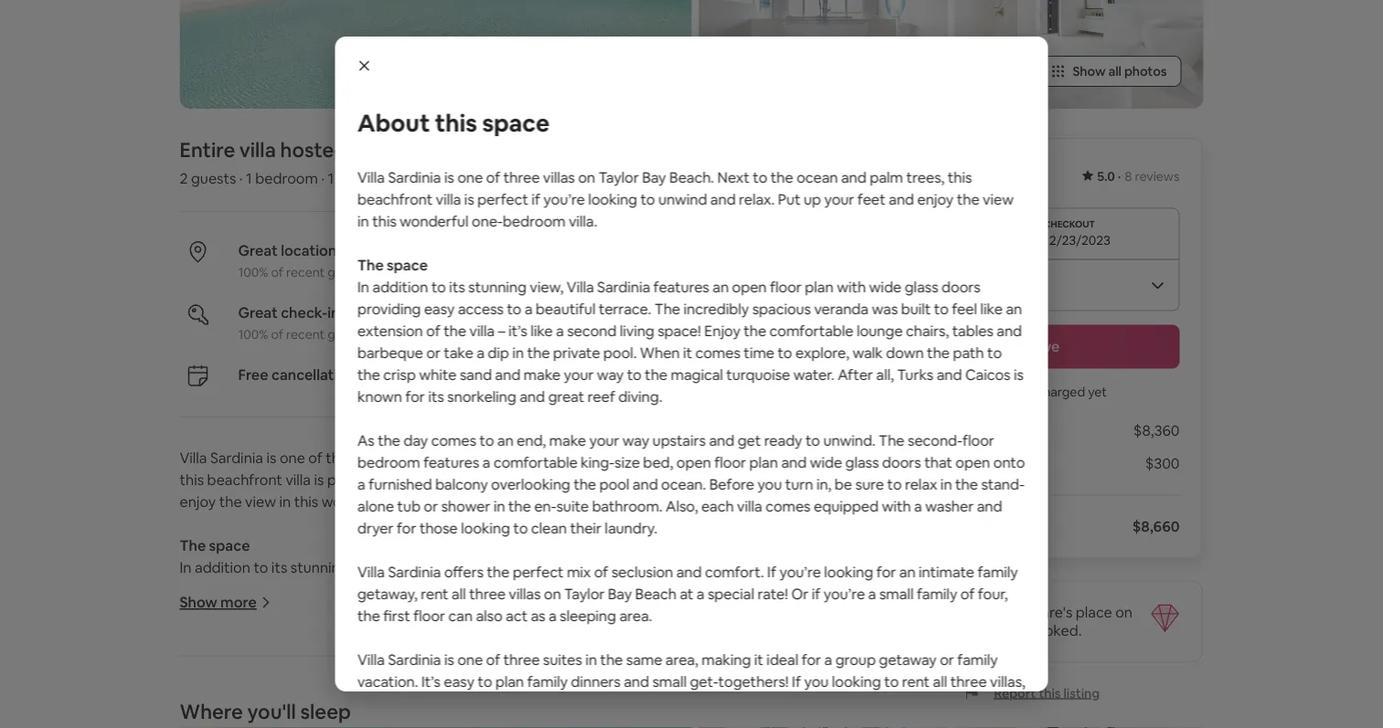 Task type: vqa. For each thing, say whether or not it's contained in the screenshot.
the get-
yes



Task type: locate. For each thing, give the bounding box(es) containing it.
great inside great location 100% of recent guests gave the location a 5-star rating.
[[238, 241, 278, 260]]

if down the 'ideal'
[[792, 672, 801, 691]]

glass inside as the day comes to an end, make your way upstairs and get ready to unwind. the second-floor bedroom features a comfortable king-size bed, open floor plan and wide glass doors that open onto a furnished balcony overlooking the pool and ocean. before you turn in, be sure to relax in the stand- alone tub or shower in the en-suite bathroom. also, each villa comes equipped with a washer and dryer for those looking to clean their laundry.
[[845, 453, 879, 472]]

private inside the space in addition to its stunning view, villa sardinia features an open floor plan with wide glass doors providing easy access to a beautiful terrace. the incredibly spacious veranda was built to feel like an extension of the villa – it's like a second living space! enjoy the comfortable lounge chairs, tables and barbeque or take a dip in the private pool. when it comes time to explore, walk down the path to the crisp white sand and make your way to the magical turquoise water. after all, turks and caicos is known for its snorkeling and great reef diving.
[[631, 624, 678, 643]]

2 100% from the top
[[238, 327, 268, 343]]

your inside the space in addition to its stunning view, villa sardinia features an open floor plan with wide glass doors providing easy access to a beautiful terrace. the incredibly spacious veranda was built to feel like an extension of the villa – it's like a second living space! enjoy the comfortable lounge chairs, tables and barbeque or take a dip in the private pool. when it comes time to explore, walk down the path to the crisp white sand and make your way to the magical turquoise water. after all, turks and caicos is known for its snorkeling and great reef diving.
[[696, 646, 726, 665]]

turks up our
[[432, 668, 468, 687]]

plan inside as the day comes to an end, make your way upstairs and get ready to unwind. the second-floor bedroom features a comfortable king-size bed, open floor plan and wide glass doors that open onto a furnished balcony overlooking the pool and ocean. before you turn in, be sure to relax in the stand- alone tub or shower in the en-suite bathroom. also, each villa comes equipped with a washer and dryer for those looking to clean their laundry.
[[749, 453, 778, 472]]

palm up before
[[692, 449, 725, 467]]

three left 'suites'
[[503, 650, 539, 669]]

crisp inside in addition to its stunning view, villa sardinia features an open floor plan with wide glass doors providing easy access to a beautiful terrace. the incredibly spacious veranda was built to feel like an extension of the villa – it's like a second living space! enjoy the comfortable lounge chairs, tables and barbeque or take a dip in the private pool. when it comes time to explore, walk down the path to the crisp white sand and make your way to the magical turquoise water. after all, turks and caicos is known for its snorkeling and great reef diving.
[[383, 365, 415, 384]]

2 horizontal spatial glass
[[904, 277, 938, 296]]

0 vertical spatial all
[[1108, 63, 1122, 80]]

in inside the space in addition to its stunning view, villa sardinia features an open floor plan with wide glass doors providing easy access to a beautiful terrace. the incredibly spacious veranda was built to feel like an extension of the villa – it's like a second living space! enjoy the comfortable lounge chairs, tables and barbeque or take a dip in the private pool. when it comes time to explore, walk down the path to the crisp white sand and make your way to the magical turquoise water. after all, turks and caicos is known for its snorkeling and great reef diving.
[[180, 558, 192, 577]]

all left photos
[[1108, 63, 1122, 80]]

glass inside the space in addition to its stunning view, villa sardinia features an open floor plan with wide glass doors providing easy access to a beautiful terrace. the incredibly spacious veranda was built to feel like an extension of the villa – it's like a second living space! enjoy the comfortable lounge chairs, tables and barbeque or take a dip in the private pool. when it comes time to explore, walk down the path to the crisp white sand and make your way to the magical turquoise water. after all, turks and caicos is known for its snorkeling and great reef diving.
[[727, 558, 761, 577]]

in up show more
[[180, 558, 192, 577]]

1 recent from the top
[[286, 264, 325, 281]]

bay inside villa sardinia offers the perfect mix of seclusion and comfort. if you're looking for an intimate family getaway, rent all three villas on taylor bay beach at a special rate! or if you're a small family of four, the first floor can also act as a sleeping area.
[[607, 585, 632, 603]]

0 horizontal spatial incredibly
[[548, 580, 613, 599]]

0 vertical spatial all,
[[876, 365, 894, 384]]

pool
[[599, 475, 629, 494]]

1 vertical spatial when
[[718, 624, 758, 643]]

water.
[[793, 365, 834, 384], [328, 668, 369, 687]]

turks inside the space in addition to its stunning view, villa sardinia features an open floor plan with wide glass doors providing easy access to a beautiful terrace. the incredibly spacious veranda was built to feel like an extension of the villa – it's like a second living space! enjoy the comfortable lounge chairs, tables and barbeque or take a dip in the private pool. when it comes time to explore, walk down the path to the crisp white sand and make your way to the magical turquoise water. after all, turks and caicos is known for its snorkeling and great reef diving.
[[432, 668, 468, 687]]

0 horizontal spatial comfortable
[[180, 624, 264, 643]]

5.0 · 8 reviews
[[1097, 168, 1180, 185]]

1 vertical spatial tables
[[362, 624, 404, 643]]

addition
[[372, 277, 428, 296], [195, 558, 250, 577]]

$1,393 x 6 nights button
[[885, 422, 996, 440]]

0 vertical spatial space!
[[657, 321, 701, 340]]

1 $1,393 from the top
[[885, 161, 946, 187]]

also down vacation.
[[380, 694, 407, 713]]

1 horizontal spatial view,
[[529, 277, 563, 296]]

family up this is a rare find. at bottom right
[[916, 585, 957, 603]]

1 vertical spatial take
[[522, 624, 551, 643]]

all up can
[[451, 585, 466, 603]]

crisp inside the space in addition to its stunning view, villa sardinia features an open floor plan with wide glass doors providing easy access to a beautiful terrace. the incredibly spacious veranda was built to feel like an extension of the villa – it's like a second living space! enjoy the comfortable lounge chairs, tables and barbeque or take a dip in the private pool. when it comes time to explore, walk down the path to the crisp white sand and make your way to the magical turquoise water. after all, turks and caicos is known for its snorkeling and great reef diving.
[[515, 646, 548, 665]]

dip up 'suites'
[[566, 624, 587, 643]]

hosted
[[280, 137, 347, 163]]

0 vertical spatial beachfront
[[357, 190, 432, 208]]

washer
[[925, 497, 973, 516]]

great left you'll
[[180, 690, 216, 709]]

tables up you
[[952, 321, 993, 340]]

0 horizontal spatial take
[[443, 343, 473, 362]]

star
[[495, 264, 518, 281], [547, 327, 570, 343]]

group left getaway
[[835, 650, 875, 669]]

1 vertical spatial feel
[[230, 602, 256, 621]]

villa.
[[568, 212, 597, 230], [491, 492, 519, 511]]

second
[[567, 321, 616, 340], [514, 602, 563, 621]]

1 vertical spatial small
[[652, 672, 686, 691]]

– inside in addition to its stunning view, villa sardinia features an open floor plan with wide glass doors providing easy access to a beautiful terrace. the incredibly spacious veranda was built to feel like an extension of the villa – it's like a second living space! enjoy the comfortable lounge chairs, tables and barbeque or take a dip in the private pool. when it comes time to explore, walk down the path to the crisp white sand and make your way to the magical turquoise water. after all, turks and caicos is known for its snorkeling and great reef diving.
[[497, 321, 505, 340]]

time down more
[[228, 646, 259, 665]]

1 horizontal spatial down
[[886, 343, 923, 362]]

0 horizontal spatial terrace.
[[463, 580, 516, 599]]

$1,393 for $1,393 x 6 nights
[[885, 422, 928, 440]]

guests up experience
[[328, 264, 367, 281]]

for inside villa sardinia offers the perfect mix of seclusion and comfort. if you're looking for an intimate family getaway, rent all three villas on taylor bay beach at a special rate! or if you're a small family of four, the first floor can also act as a sleeping area.
[[876, 563, 896, 581]]

0 vertical spatial time
[[743, 343, 774, 362]]

5- up process
[[484, 264, 495, 281]]

small
[[879, 585, 913, 603], [652, 672, 686, 691]]

0 vertical spatial addition
[[372, 277, 428, 296]]

recent inside great check-in experience 100% of recent guests gave the check-in process a 5-star rating.
[[286, 327, 325, 343]]

0 horizontal spatial next
[[540, 449, 572, 467]]

access up process
[[458, 299, 503, 318]]

water. up we
[[328, 668, 369, 687]]

in left experience
[[328, 303, 340, 322]]

0 vertical spatial pool.
[[603, 343, 636, 362]]

entire villa hosted by sulmare 2 guests · 1 bedroom · 1 bed · 1.5 baths
[[180, 137, 454, 188]]

0 horizontal spatial walk
[[337, 646, 367, 665]]

magical
[[670, 365, 723, 384], [206, 668, 258, 687]]

time inside in addition to its stunning view, villa sardinia features an open floor plan with wide glass doors providing easy access to a beautiful terrace. the incredibly spacious veranda was built to feel like an extension of the villa – it's like a second living space! enjoy the comfortable lounge chairs, tables and barbeque or take a dip in the private pool. when it comes time to explore, walk down the path to the crisp white sand and make your way to the magical turquoise water. after all, turks and caicos is known for its snorkeling and great reef diving.
[[743, 343, 774, 362]]

in inside the space in addition to its stunning view, villa sardinia features an open floor plan with wide glass doors providing easy access to a beautiful terrace. the incredibly spacious veranda was built to feel like an extension of the villa – it's like a second living space! enjoy the comfortable lounge chairs, tables and barbeque or take a dip in the private pool. when it comes time to explore, walk down the path to the crisp white sand and make your way to the magical turquoise water. after all, turks and caicos is known for its snorkeling and great reef diving.
[[590, 624, 602, 643]]

up inside about this space dialog
[[803, 190, 821, 208]]

great inside the space in addition to its stunning view, villa sardinia features an open floor plan with wide glass doors providing easy access to a beautiful terrace. the incredibly spacious veranda was built to feel like an extension of the villa – it's like a second living space! enjoy the comfortable lounge chairs, tables and barbeque or take a dip in the private pool. when it comes time to explore, walk down the path to the crisp white sand and make your way to the magical turquoise water. after all, turks and caicos is known for its snorkeling and great reef diving.
[[180, 690, 216, 709]]

1 horizontal spatial providing
[[357, 299, 421, 318]]

show more button
[[180, 594, 271, 612]]

the inside villa sardinia is one of three suites in the same area, making it ideal for a group getaway or family vacation. it's easy to plan family dinners and small get-togethers! if you looking to rent all three villas, we also offer our guests special group rates
[[600, 650, 623, 669]]

same
[[626, 650, 662, 669]]

1 great from the top
[[238, 241, 278, 260]]

in
[[357, 212, 369, 230], [328, 303, 340, 322], [464, 327, 474, 343], [512, 343, 524, 362], [940, 475, 952, 494], [279, 492, 291, 511], [493, 497, 505, 516], [590, 624, 602, 643], [585, 650, 597, 669]]

time inside the space in addition to its stunning view, villa sardinia features an open floor plan with wide glass doors providing easy access to a beautiful terrace. the incredibly spacious veranda was built to feel like an extension of the villa – it's like a second living space! enjoy the comfortable lounge chairs, tables and barbeque or take a dip in the private pool. when it comes time to explore, walk down the path to the crisp white sand and make your way to the magical turquoise water. after all, turks and caicos is known for its snorkeling and great reef diving.
[[228, 646, 259, 665]]

the
[[357, 256, 383, 274], [654, 299, 680, 318], [878, 431, 904, 450], [180, 536, 206, 555], [519, 580, 545, 599]]

villa. inside about this space dialog
[[568, 212, 597, 230]]

of inside the space in addition to its stunning view, villa sardinia features an open floor plan with wide glass doors providing easy access to a beautiful terrace. the incredibly spacious veranda was built to feel like an extension of the villa – it's like a second living space! enjoy the comfortable lounge chairs, tables and barbeque or take a dip in the private pool. when it comes time to explore, walk down the path to the crisp white sand and make your way to the magical turquoise water. after all, turks and caicos is known for its snorkeling and great reef diving.
[[373, 602, 387, 621]]

in up washer on the bottom right of the page
[[940, 475, 952, 494]]

sand inside in addition to its stunning view, villa sardinia features an open floor plan with wide glass doors providing easy access to a beautiful terrace. the incredibly spacious veranda was built to feel like an extension of the villa – it's like a second living space! enjoy the comfortable lounge chairs, tables and barbeque or take a dip in the private pool. when it comes time to explore, walk down the path to the crisp white sand and make your way to the magical turquoise water. after all, turks and caicos is known for its snorkeling and great reef diving.
[[459, 365, 492, 384]]

0 horizontal spatial path
[[437, 646, 468, 665]]

1 horizontal spatial enjoy
[[917, 190, 953, 208]]

enjoy inside the space in addition to its stunning view, villa sardinia features an open floor plan with wide glass doors providing easy access to a beautiful terrace. the incredibly spacious veranda was built to feel like an extension of the villa – it's like a second living space! enjoy the comfortable lounge chairs, tables and barbeque or take a dip in the private pool. when it comes time to explore, walk down the path to the crisp white sand and make your way to the magical turquoise water. after all, turks and caicos is known for its snorkeling and great reef diving.
[[651, 602, 687, 621]]

looking
[[588, 190, 637, 208], [438, 471, 487, 489], [461, 519, 510, 538], [824, 563, 873, 581], [832, 672, 881, 691]]

addition up show more button
[[195, 558, 250, 577]]

terrace. inside in addition to its stunning view, villa sardinia features an open floor plan with wide glass doors providing easy access to a beautiful terrace. the incredibly spacious veranda was built to feel like an extension of the villa – it's like a second living space! enjoy the comfortable lounge chairs, tables and barbeque or take a dip in the private pool. when it comes time to explore, walk down the path to the crisp white sand and make your way to the magical turquoise water. after all, turks and caicos is known for its snorkeling and great reef diving.
[[598, 299, 651, 318]]

1 vertical spatial you
[[804, 672, 828, 691]]

0 horizontal spatial rent
[[420, 585, 448, 603]]

0 horizontal spatial crisp
[[383, 365, 415, 384]]

make inside as the day comes to an end, make your way upstairs and get ready to unwind. the second-floor bedroom features a comfortable king-size bed, open floor plan and wide glass doors that open onto a furnished balcony overlooking the pool and ocean. before you turn in, be sure to relax in the stand- alone tub or shower in the en-suite bathroom. also, each villa comes equipped with a washer and dryer for those looking to clean their laundry.
[[549, 431, 586, 450]]

sulmare's place on airbnb is usually fully booked.
[[885, 604, 1133, 641]]

1 horizontal spatial ocean
[[796, 168, 838, 187]]

0 horizontal spatial beach.
[[492, 449, 536, 467]]

rent inside villa sardinia offers the perfect mix of seclusion and comfort. if you're looking for an intimate family getaway, rent all three villas on taylor bay beach at a special rate! or if you're a small family of four, the first floor can also act as a sleeping area.
[[420, 585, 448, 603]]

walk
[[852, 343, 883, 362], [337, 646, 367, 665]]

baths
[[394, 169, 432, 188]]

0 horizontal spatial access
[[322, 580, 368, 599]]

easy
[[424, 299, 454, 318], [289, 580, 319, 599], [443, 672, 474, 691]]

white left '17'
[[419, 365, 456, 384]]

2 horizontal spatial space
[[482, 108, 549, 139]]

or up november
[[426, 343, 440, 362]]

0 vertical spatial access
[[458, 299, 503, 318]]

– inside the space in addition to its stunning view, villa sardinia features an open floor plan with wide glass doors providing easy access to a beautiful terrace. the incredibly spacious veranda was built to feel like an extension of the villa – it's like a second living space! enjoy the comfortable lounge chairs, tables and barbeque or take a dip in the private pool. when it comes time to explore, walk down the path to the crisp white sand and make your way to the magical turquoise water. after all, turks and caicos is known for its snorkeling and great reef diving.
[[444, 602, 452, 621]]

one
[[457, 168, 483, 187], [280, 449, 305, 467], [457, 650, 483, 669]]

wide
[[869, 277, 901, 296], [809, 453, 842, 472], [692, 558, 724, 577]]

area,
[[665, 650, 698, 669]]

0 vertical spatial special
[[707, 585, 754, 603]]

living inside in addition to its stunning view, villa sardinia features an open floor plan with wide glass doors providing easy access to a beautiful terrace. the incredibly spacious veranda was built to feel like an extension of the villa – it's like a second living space! enjoy the comfortable lounge chairs, tables and barbeque or take a dip in the private pool. when it comes time to explore, walk down the path to the crisp white sand and make your way to the magical turquoise water. after all, turks and caicos is known for its snorkeling and great reef diving.
[[619, 321, 654, 340]]

all, inside the space in addition to its stunning view, villa sardinia features an open floor plan with wide glass doors providing easy access to a beautiful terrace. the incredibly spacious veranda was built to feel like an extension of the villa – it's like a second living space! enjoy the comfortable lounge chairs, tables and barbeque or take a dip in the private pool. when it comes time to explore, walk down the path to the crisp white sand and make your way to the magical turquoise water. after all, turks and caicos is known for its snorkeling and great reef diving.
[[411, 668, 429, 687]]

comes
[[695, 343, 740, 362], [431, 431, 476, 450], [765, 497, 810, 516], [180, 646, 225, 665]]

2 vertical spatial doors
[[180, 580, 219, 599]]

and
[[841, 168, 866, 187], [710, 190, 735, 208], [888, 190, 914, 208], [996, 321, 1022, 340], [495, 365, 520, 384], [936, 365, 962, 384], [519, 387, 545, 406], [709, 431, 734, 450], [663, 449, 689, 467], [781, 453, 806, 472], [560, 471, 586, 489], [739, 471, 764, 489], [632, 475, 658, 494], [977, 497, 1002, 516], [676, 563, 701, 581], [407, 624, 432, 643], [627, 646, 652, 665], [472, 668, 497, 687], [724, 668, 749, 687], [623, 672, 649, 691]]

view, inside the space in addition to its stunning view, villa sardinia features an open floor plan with wide glass doors providing easy access to a beautiful terrace. the incredibly spacious veranda was built to feel like an extension of the villa – it's like a second living space! enjoy the comfortable lounge chairs, tables and barbeque or take a dip in the private pool. when it comes time to explore, walk down the path to the crisp white sand and make your way to the magical turquoise water. after all, turks and caicos is known for its snorkeling and great reef diving.
[[352, 558, 386, 577]]

1 vertical spatial spacious
[[617, 580, 675, 599]]

it's inside in addition to its stunning view, villa sardinia features an open floor plan with wide glass doors providing easy access to a beautiful terrace. the incredibly spacious veranda was built to feel like an extension of the villa – it's like a second living space! enjoy the comfortable lounge chairs, tables and barbeque or take a dip in the private pool. when it comes time to explore, walk down the path to the crisp white sand and make your way to the magical turquoise water. after all, turks and caicos is known for its snorkeling and great reef diving.
[[508, 321, 527, 340]]

2 vertical spatial bay
[[607, 585, 632, 603]]

is
[[444, 168, 454, 187], [464, 190, 474, 208], [1013, 365, 1023, 384], [266, 449, 276, 467], [314, 471, 324, 489], [916, 604, 927, 622], [934, 622, 944, 641], [444, 650, 454, 669], [549, 668, 559, 687]]

one down can
[[457, 650, 483, 669]]

turks
[[897, 365, 933, 384], [432, 668, 468, 687]]

comfortable inside as the day comes to an end, make your way upstairs and get ready to unwind. the second-floor bedroom features a comfortable king-size bed, open floor plan and wide glass doors that open onto a furnished balcony overlooking the pool and ocean. before you turn in, be sure to relax in the stand- alone tub or shower in the en-suite bathroom. also, each villa comes equipped with a washer and dryer for those looking to clean their laundry.
[[493, 453, 577, 472]]

2 recent from the top
[[286, 327, 325, 343]]

features
[[653, 277, 709, 296], [423, 453, 479, 472], [476, 558, 532, 577]]

an
[[712, 277, 728, 296], [1006, 299, 1022, 318], [497, 431, 513, 450], [535, 558, 551, 577], [899, 563, 915, 581], [284, 602, 301, 621]]

all, up $1,393 x 6 nights
[[876, 365, 894, 384]]

white inside in addition to its stunning view, villa sardinia features an open floor plan with wide glass doors providing easy access to a beautiful terrace. the incredibly spacious veranda was built to feel like an extension of the villa – it's like a second living space! enjoy the comfortable lounge chairs, tables and barbeque or take a dip in the private pool. when it comes time to explore, walk down the path to the crisp white sand and make your way to the magical turquoise water. after all, turks and caicos is known for its snorkeling and great reef diving.
[[419, 365, 456, 384]]

great for great location
[[238, 241, 278, 260]]

you inside villa sardinia is one of three suites in the same area, making it ideal for a group getaway or family vacation. it's easy to plan family dinners and small get-togethers! if you looking to rent all three villas, we also offer our guests special group rates
[[804, 672, 828, 691]]

family down 'suites'
[[527, 672, 567, 691]]

diving. up upstairs
[[618, 387, 662, 406]]

recent up cancellation
[[286, 327, 325, 343]]

0 horizontal spatial magical
[[206, 668, 258, 687]]

lounge inside in addition to its stunning view, villa sardinia features an open floor plan with wide glass doors providing easy access to a beautiful terrace. the incredibly spacious veranda was built to feel like an extension of the villa – it's like a second living space! enjoy the comfortable lounge chairs, tables and barbeque or take a dip in the private pool. when it comes time to explore, walk down the path to the crisp white sand and make your way to the magical turquoise water. after all, turks and caicos is known for its snorkeling and great reef diving.
[[856, 321, 902, 340]]

1 vertical spatial walk
[[337, 646, 367, 665]]

3 · from the left
[[321, 169, 325, 188]]

small up this
[[879, 585, 913, 603]]

1 vertical spatial –
[[444, 602, 452, 621]]

for up rates on the left of page
[[610, 668, 629, 687]]

won't
[[982, 384, 1015, 400]]

1 horizontal spatial tables
[[952, 321, 993, 340]]

special inside villa sardinia offers the perfect mix of seclusion and comfort. if you're looking for an intimate family getaway, rent all three villas on taylor bay beach at a special rate! or if you're a small family of four, the first floor can also act as a sleeping area.
[[707, 585, 754, 603]]

make inside in addition to its stunning view, villa sardinia features an open floor plan with wide glass doors providing easy access to a beautiful terrace. the incredibly spacious veranda was built to feel like an extension of the villa – it's like a second living space! enjoy the comfortable lounge chairs, tables and barbeque or take a dip in the private pool. when it comes time to explore, walk down the path to the crisp white sand and make your way to the magical turquoise water. after all, turks and caicos is known for its snorkeling and great reef diving.
[[523, 365, 560, 384]]

the inside great check-in experience 100% of recent guests gave the check-in process a 5-star rating.
[[401, 327, 421, 343]]

unwind
[[658, 190, 707, 208], [508, 471, 557, 489]]

1 gave from the top
[[370, 264, 398, 281]]

relax.
[[739, 190, 774, 208], [589, 471, 625, 489]]

open inside in addition to its stunning view, villa sardinia features an open floor plan with wide glass doors providing easy access to a beautiful terrace. the incredibly spacious veranda was built to feel like an extension of the villa – it's like a second living space! enjoy the comfortable lounge chairs, tables and barbeque or take a dip in the private pool. when it comes time to explore, walk down the path to the crisp white sand and make your way to the magical turquoise water. after all, turks and caicos is known for its snorkeling and great reef diving.
[[732, 277, 766, 296]]

reef left you'll
[[219, 690, 247, 709]]

perfect left mix
[[512, 563, 563, 581]]

like right more
[[259, 602, 281, 621]]

1 horizontal spatial wide
[[809, 453, 842, 472]]

caicos down reserve
[[965, 365, 1010, 384]]

bay
[[642, 168, 666, 187], [464, 449, 488, 467], [607, 585, 632, 603]]

small inside villa sardinia offers the perfect mix of seclusion and comfort. if you're looking for an intimate family getaway, rent all three villas on taylor bay beach at a special rate! or if you're a small family of four, the first floor can also act as a sleeping area.
[[879, 585, 913, 603]]

you're
[[543, 190, 585, 208], [393, 471, 435, 489], [779, 563, 821, 581], [823, 585, 865, 603]]

1 horizontal spatial also
[[476, 607, 502, 625]]

known down sleeping
[[562, 668, 607, 687]]

0 vertical spatial make
[[523, 365, 560, 384]]

looking inside as the day comes to an end, make your way upstairs and get ready to unwind. the second-floor bedroom features a comfortable king-size bed, open floor plan and wide glass doors that open onto a furnished balcony overlooking the pool and ocean. before you turn in, be sure to relax in the stand- alone tub or shower in the en-suite bathroom. also, each villa comes equipped with a washer and dryer for those looking to clean their laundry.
[[461, 519, 510, 538]]

dip inside in addition to its stunning view, villa sardinia features an open floor plan with wide glass doors providing easy access to a beautiful terrace. the incredibly spacious veranda was built to feel like an extension of the villa – it's like a second living space! enjoy the comfortable lounge chairs, tables and barbeque or take a dip in the private pool. when it comes time to explore, walk down the path to the crisp white sand and make your way to the magical turquoise water. after all, turks and caicos is known for its snorkeling and great reef diving.
[[487, 343, 509, 362]]

perfect down about this space
[[477, 190, 528, 208]]

0 vertical spatial white
[[419, 365, 456, 384]]

your inside as the day comes to an end, make your way upstairs and get ready to unwind. the second-floor bedroom features a comfortable king-size bed, open floor plan and wide glass doors that open onto a furnished balcony overlooking the pool and ocean. before you turn in, be sure to relax in the stand- alone tub or shower in the en-suite bathroom. also, each villa comes equipped with a washer and dryer for those looking to clean their laundry.
[[589, 431, 619, 450]]

show left photos
[[1073, 63, 1106, 80]]

great check-in experience 100% of recent guests gave the check-in process a 5-star rating.
[[238, 303, 610, 343]]

living inside the space in addition to its stunning view, villa sardinia features an open floor plan with wide glass doors providing easy access to a beautiful terrace. the incredibly spacious veranda was built to feel like an extension of the villa – it's like a second living space! enjoy the comfortable lounge chairs, tables and barbeque or take a dip in the private pool. when it comes time to explore, walk down the path to the crisp white sand and make your way to the magical turquoise water. after all, turks and caicos is known for its snorkeling and great reef diving.
[[566, 602, 601, 621]]

0 horizontal spatial check-
[[281, 303, 328, 322]]

2 vertical spatial it
[[754, 650, 763, 669]]

0 horizontal spatial providing
[[222, 580, 285, 599]]

is inside villa sardinia is one of three suites in the same area, making it ideal for a group getaway or family vacation. it's easy to plan family dinners and small get-togethers! if you looking to rent all three villas, we also offer our guests special group rates
[[444, 650, 454, 669]]

turquoise up you'll
[[261, 668, 325, 687]]

0 vertical spatial recent
[[286, 264, 325, 281]]

make right the end,
[[549, 431, 586, 450]]

you
[[757, 475, 782, 494], [804, 672, 828, 691]]

· right 2
[[239, 169, 243, 188]]

1 vertical spatial all,
[[411, 668, 429, 687]]

0 horizontal spatial sand
[[459, 365, 492, 384]]

1 horizontal spatial villa.
[[568, 212, 597, 230]]

bed
[[337, 169, 364, 188]]

check- up november
[[424, 327, 464, 343]]

2 1 from the left
[[328, 169, 334, 188]]

in left process
[[464, 327, 474, 343]]

2 horizontal spatial doors
[[941, 277, 980, 296]]

1 vertical spatial great
[[180, 690, 216, 709]]

1 horizontal spatial relax.
[[739, 190, 774, 208]]

caicos inside the space in addition to its stunning view, villa sardinia features an open floor plan with wide glass doors providing easy access to a beautiful terrace. the incredibly spacious veranda was built to feel like an extension of the villa – it's like a second living space! enjoy the comfortable lounge chairs, tables and barbeque or take a dip in the private pool. when it comes time to explore, walk down the path to the crisp white sand and make your way to the magical turquoise water. after all, turks and caicos is known for its snorkeling and great reef diving.
[[500, 668, 545, 687]]

great for great check-in experience
[[238, 303, 278, 322]]

$1,393 left the night
[[885, 161, 946, 187]]

for up this
[[876, 563, 896, 581]]

sand
[[459, 365, 492, 384], [592, 646, 624, 665]]

second inside the space in addition to its stunning view, villa sardinia features an open floor plan with wide glass doors providing easy access to a beautiful terrace. the incredibly spacious veranda was built to feel like an extension of the villa – it's like a second living space! enjoy the comfortable lounge chairs, tables and barbeque or take a dip in the private pool. when it comes time to explore, walk down the path to the crisp white sand and make your way to the magical turquoise water. after all, turks and caicos is known for its snorkeling and great reef diving.
[[514, 602, 563, 621]]

extension up free cancellation before november 17
[[357, 321, 423, 340]]

1 · from the left
[[1118, 168, 1121, 185]]

easy right more
[[289, 580, 319, 599]]

providing inside the space in addition to its stunning view, villa sardinia features an open floor plan with wide glass doors providing easy access to a beautiful terrace. the incredibly spacious veranda was built to feel like an extension of the villa – it's like a second living space! enjoy the comfortable lounge chairs, tables and barbeque or take a dip in the private pool. when it comes time to explore, walk down the path to the crisp white sand and make your way to the magical turquoise water. after all, turks and caicos is known for its snorkeling and great reef diving.
[[222, 580, 285, 599]]

0 vertical spatial view
[[982, 190, 1013, 208]]

if inside villa sardinia is one of three suites in the same area, making it ideal for a group getaway or family vacation. it's easy to plan family dinners and small get-togethers! if you looking to rent all three villas, we also offer our guests special group rates
[[792, 672, 801, 691]]

·
[[1118, 168, 1121, 185], [239, 169, 243, 188], [321, 169, 325, 188], [367, 169, 370, 188]]

a inside villa sardinia is one of three suites in the same area, making it ideal for a group getaway or family vacation. it's easy to plan family dinners and small get-togethers! if you looking to rent all three villas, we also offer our guests special group rates
[[824, 650, 832, 669]]

0 horizontal spatial space!
[[604, 602, 648, 621]]

comfortable inside the space in addition to its stunning view, villa sardinia features an open floor plan with wide glass doors providing easy access to a beautiful terrace. the incredibly spacious veranda was built to feel like an extension of the villa – it's like a second living space! enjoy the comfortable lounge chairs, tables and barbeque or take a dip in the private pool. when it comes time to explore, walk down the path to the crisp white sand and make your way to the magical turquoise water. after all, turks and caicos is known for its snorkeling and great reef diving.
[[180, 624, 264, 643]]

explore,
[[795, 343, 849, 362], [280, 646, 334, 665]]

1 horizontal spatial walk
[[852, 343, 883, 362]]

1 left the bed
[[328, 169, 334, 188]]

magical up upstairs
[[670, 365, 723, 384]]

one left "as"
[[280, 449, 305, 467]]

0 horizontal spatial be
[[834, 475, 852, 494]]

2 gave from the top
[[370, 327, 398, 343]]

all down getaway
[[933, 672, 947, 691]]

1 horizontal spatial space
[[386, 256, 427, 274]]

spacious
[[752, 299, 811, 318], [617, 580, 675, 599]]

12/23/2023
[[1044, 232, 1111, 248]]

magical inside the space in addition to its stunning view, villa sardinia features an open floor plan with wide glass doors providing easy access to a beautiful terrace. the incredibly spacious veranda was built to feel like an extension of the villa – it's like a second living space! enjoy the comfortable lounge chairs, tables and barbeque or take a dip in the private pool. when it comes time to explore, walk down the path to the crisp white sand and make your way to the magical turquoise water. after all, turks and caicos is known for its snorkeling and great reef diving.
[[206, 668, 258, 687]]

or right tub
[[423, 497, 438, 516]]

villa inside villa sardinia is one of three suites in the same area, making it ideal for a group getaway or family vacation. it's easy to plan family dinners and small get-togethers! if you looking to rent all three villas, we also offer our guests special group rates
[[357, 650, 384, 669]]

doors
[[941, 277, 980, 296], [882, 453, 921, 472], [180, 580, 219, 599]]

1 horizontal spatial –
[[497, 321, 505, 340]]

ocean inside about this space dialog
[[796, 168, 838, 187]]

it up togethers!
[[754, 650, 763, 669]]

0 vertical spatial before
[[358, 365, 405, 384]]

beachfront inside about this space dialog
[[357, 190, 432, 208]]

or down usually
[[940, 650, 954, 669]]

in right shower
[[493, 497, 505, 516]]

0 horizontal spatial enjoy
[[651, 602, 687, 621]]

extension inside in addition to its stunning view, villa sardinia features an open floor plan with wide glass doors providing easy access to a beautiful terrace. the incredibly spacious veranda was built to feel like an extension of the villa – it's like a second living space! enjoy the comfortable lounge chairs, tables and barbeque or take a dip in the private pool. when it comes time to explore, walk down the path to the crisp white sand and make your way to the magical turquoise water. after all, turks and caicos is known for its snorkeling and great reef diving.
[[357, 321, 423, 340]]

1 vertical spatial with
[[881, 497, 911, 516]]

· left the bed
[[321, 169, 325, 188]]

dip
[[487, 343, 509, 362], [566, 624, 587, 643]]

doors up relax
[[882, 453, 921, 472]]

1 horizontal spatial wonderful
[[399, 212, 468, 230]]

space for the space in addition to its stunning view, villa sardinia features an open floor plan with wide glass doors providing easy access to a beautiful terrace. the incredibly spacious veranda was built to feel like an extension of the villa – it's like a second living space! enjoy the comfortable lounge chairs, tables and barbeque or take a dip in the private pool. when it comes time to explore, walk down the path to the crisp white sand and make your way to the magical turquoise water. after all, turks and caicos is known for its snorkeling and great reef diving.
[[209, 536, 250, 555]]

doors left more
[[180, 580, 219, 599]]

perfect up alone
[[327, 471, 378, 489]]

sardinia- beach front luxury villa image 1 image
[[180, 0, 692, 109]]

white up dinners at bottom left
[[551, 646, 588, 665]]

in up dinners at bottom left
[[585, 650, 597, 669]]

0 vertical spatial when
[[640, 343, 680, 362]]

cleaning
[[885, 455, 944, 473]]

$1,393 left x
[[885, 422, 928, 440]]

guests down entire
[[191, 169, 236, 188]]

rent up can
[[420, 585, 448, 603]]

100% inside great location 100% of recent guests gave the location a 5-star rating.
[[238, 264, 268, 281]]

group
[[835, 650, 875, 669], [570, 694, 610, 713]]

barbeque left 'act'
[[435, 624, 501, 643]]

villa inside as the day comes to an end, make your way upstairs and get ready to unwind. the second-floor bedroom features a comfortable king-size bed, open floor plan and wide glass doors that open onto a furnished balcony overlooking the pool and ocean. before you turn in, be sure to relax in the stand- alone tub or shower in the en-suite bathroom. also, each villa comes equipped with a washer and dryer for those looking to clean their laundry.
[[737, 497, 762, 516]]

be
[[1018, 384, 1033, 400], [834, 475, 852, 494]]

0 horizontal spatial relax.
[[589, 471, 625, 489]]

down up vacation.
[[370, 646, 408, 665]]

1 horizontal spatial chairs,
[[906, 321, 949, 340]]

2 $1,393 from the top
[[885, 422, 928, 440]]

0 vertical spatial living
[[619, 321, 654, 340]]

extension left first
[[304, 602, 370, 621]]

after inside in addition to its stunning view, villa sardinia features an open floor plan with wide glass doors providing easy access to a beautiful terrace. the incredibly spacious veranda was built to feel like an extension of the villa – it's like a second living space! enjoy the comfortable lounge chairs, tables and barbeque or take a dip in the private pool. when it comes time to explore, walk down the path to the crisp white sand and make your way to the magical turquoise water. after all, turks and caicos is known for its snorkeling and great reef diving.
[[837, 365, 873, 384]]

1 vertical spatial enjoy
[[651, 602, 687, 621]]

0 vertical spatial explore,
[[795, 343, 849, 362]]

our
[[446, 694, 468, 713]]

also inside villa sardinia offers the perfect mix of seclusion and comfort. if you're looking for an intimate family getaway, rent all three villas on taylor bay beach at a special rate! or if you're a small family of four, the first floor can also act as a sleeping area.
[[476, 607, 502, 625]]

looking inside villa sardinia offers the perfect mix of seclusion and comfort. if you're looking for an intimate family getaway, rent all three villas on taylor bay beach at a special rate! or if you're a small family of four, the first floor can also act as a sleeping area.
[[824, 563, 873, 581]]

villa inside in addition to its stunning view, villa sardinia features an open floor plan with wide glass doors providing easy access to a beautiful terrace. the incredibly spacious veranda was built to feel like an extension of the villa – it's like a second living space! enjoy the comfortable lounge chairs, tables and barbeque or take a dip in the private pool. when it comes time to explore, walk down the path to the crisp white sand and make your way to the magical turquoise water. after all, turks and caicos is known for its snorkeling and great reef diving.
[[469, 321, 494, 340]]

for down november
[[405, 387, 425, 406]]

0 vertical spatial second
[[567, 321, 616, 340]]

you inside as the day comes to an end, make your way upstairs and get ready to unwind. the second-floor bedroom features a comfortable king-size bed, open floor plan and wide glass doors that open onto a furnished balcony overlooking the pool and ocean. before you turn in, be sure to relax in the stand- alone tub or shower in the en-suite bathroom. also, each villa comes equipped with a washer and dryer for those looking to clean their laundry.
[[757, 475, 782, 494]]

way up togethers!
[[729, 646, 756, 665]]

find.
[[972, 604, 1003, 622]]

of inside villa sardinia is one of three suites in the same area, making it ideal for a group getaway or family vacation. it's easy to plan family dinners and small get-togethers! if you looking to rent all three villas, we also offer our guests special group rates
[[486, 650, 500, 669]]

also
[[476, 607, 502, 625], [380, 694, 407, 713]]

0 vertical spatial path
[[953, 343, 984, 362]]

open
[[732, 277, 766, 296], [676, 453, 711, 472], [955, 453, 990, 472], [554, 558, 589, 577]]

1 vertical spatial easy
[[289, 580, 319, 599]]

location
[[281, 241, 337, 260], [424, 264, 471, 281]]

1 horizontal spatial water.
[[793, 365, 834, 384]]

1 vertical spatial it
[[761, 624, 770, 643]]

– down offers
[[444, 602, 452, 621]]

after up we
[[373, 668, 408, 687]]

rate!
[[757, 585, 788, 603]]

1 horizontal spatial incredibly
[[683, 299, 749, 318]]

1 100% from the top
[[238, 264, 268, 281]]

you left turn
[[757, 475, 782, 494]]

tables
[[952, 321, 993, 340], [362, 624, 404, 643]]

2 vertical spatial features
[[476, 558, 532, 577]]

group down dinners at bottom left
[[570, 694, 610, 713]]

feet up each
[[707, 471, 735, 489]]

or inside the space in addition to its stunning view, villa sardinia features an open floor plan with wide glass doors providing easy access to a beautiful terrace. the incredibly spacious veranda was built to feel like an extension of the villa – it's like a second living space! enjoy the comfortable lounge chairs, tables and barbeque or take a dip in the private pool. when it comes time to explore, walk down the path to the crisp white sand and make your way to the magical turquoise water. after all, turks and caicos is known for its snorkeling and great reef diving.
[[504, 624, 519, 643]]

palm inside about this space dialog
[[869, 168, 903, 187]]

it's inside the space in addition to its stunning view, villa sardinia features an open floor plan with wide glass doors providing easy access to a beautiful terrace. the incredibly spacious veranda was built to feel like an extension of the villa – it's like a second living space! enjoy the comfortable lounge chairs, tables and barbeque or take a dip in the private pool. when it comes time to explore, walk down the path to the crisp white sand and make your way to the magical turquoise water. after all, turks and caicos is known for its snorkeling and great reef diving.
[[455, 602, 474, 621]]

gave
[[370, 264, 398, 281], [370, 327, 398, 343]]

check- up cancellation
[[281, 303, 328, 322]]

magical up where at the bottom left of page
[[206, 668, 258, 687]]

also left 'act'
[[476, 607, 502, 625]]

barbeque inside in addition to its stunning view, villa sardinia features an open floor plan with wide glass doors providing easy access to a beautiful terrace. the incredibly spacious veranda was built to feel like an extension of the villa – it's like a second living space! enjoy the comfortable lounge chairs, tables and barbeque or take a dip in the private pool. when it comes time to explore, walk down the path to the crisp white sand and make your way to the magical turquoise water. after all, turks and caicos is known for its snorkeling and great reef diving.
[[357, 343, 423, 362]]

three left villas,
[[950, 672, 987, 691]]

0 vertical spatial magical
[[670, 365, 723, 384]]

recent left the space on the top left of page
[[286, 264, 325, 281]]

take up 'suites'
[[522, 624, 551, 643]]

is up our
[[444, 650, 454, 669]]

free cancellation before november 17
[[238, 365, 498, 384]]

1 vertical spatial perfect
[[327, 471, 378, 489]]

check-
[[281, 303, 328, 322], [424, 327, 464, 343]]

beautiful inside in addition to its stunning view, villa sardinia features an open floor plan with wide glass doors providing easy access to a beautiful terrace. the incredibly spacious veranda was built to feel like an extension of the villa – it's like a second living space! enjoy the comfortable lounge chairs, tables and barbeque or take a dip in the private pool. when it comes time to explore, walk down the path to the crisp white sand and make your way to the magical turquoise water. after all, turks and caicos is known for its snorkeling and great reef diving.
[[535, 299, 595, 318]]

0 vertical spatial if
[[767, 563, 776, 581]]

0 horizontal spatial pool.
[[603, 343, 636, 362]]

1 horizontal spatial when
[[718, 624, 758, 643]]

100% inside great check-in experience 100% of recent guests gave the check-in process a 5-star rating.
[[238, 327, 268, 343]]

0 horizontal spatial barbeque
[[357, 343, 423, 362]]

known
[[357, 387, 402, 406], [562, 668, 607, 687]]

one right baths
[[457, 168, 483, 187]]

1 horizontal spatial in
[[357, 277, 369, 296]]

private inside in addition to its stunning view, villa sardinia features an open floor plan with wide glass doors providing easy access to a beautiful terrace. the incredibly spacious veranda was built to feel like an extension of the villa – it's like a second living space! enjoy the comfortable lounge chairs, tables and barbeque or take a dip in the private pool. when it comes time to explore, walk down the path to the crisp white sand and make your way to the magical turquoise water. after all, turks and caicos is known for its snorkeling and great reef diving.
[[553, 343, 600, 362]]

to
[[752, 168, 767, 187], [640, 190, 655, 208], [431, 277, 446, 296], [506, 299, 521, 318], [934, 299, 948, 318], [777, 343, 792, 362], [987, 343, 1002, 362], [627, 365, 641, 384], [479, 431, 494, 450], [805, 431, 820, 450], [575, 449, 590, 467], [490, 471, 505, 489], [887, 475, 901, 494], [513, 519, 528, 538], [254, 558, 268, 577], [371, 580, 386, 599], [213, 602, 227, 621], [262, 646, 276, 665], [471, 646, 486, 665], [759, 646, 773, 665], [477, 672, 492, 691], [884, 672, 899, 691]]

reef inside in addition to its stunning view, villa sardinia features an open floor plan with wide glass doors providing easy access to a beautiful terrace. the incredibly spacious veranda was built to feel like an extension of the villa – it's like a second living space! enjoy the comfortable lounge chairs, tables and barbeque or take a dip in the private pool. when it comes time to explore, walk down the path to the crisp white sand and make your way to the magical turquoise water. after all, turks and caicos is known for its snorkeling and great reef diving.
[[587, 387, 615, 406]]

tables down getaway,
[[362, 624, 404, 643]]

1 horizontal spatial with
[[836, 277, 866, 296]]

after up the unwind.
[[837, 365, 873, 384]]

en-
[[534, 497, 556, 516]]

stunning inside the space in addition to its stunning view, villa sardinia features an open floor plan with wide glass doors providing easy access to a beautiful terrace. the incredibly spacious veranda was built to feel like an extension of the villa – it's like a second living space! enjoy the comfortable lounge chairs, tables and barbeque or take a dip in the private pool. when it comes time to explore, walk down the path to the crisp white sand and make your way to the magical turquoise water. after all, turks and caicos is known for its snorkeling and great reef diving.
[[291, 558, 349, 577]]

location left the space on the top left of page
[[281, 241, 337, 260]]

villa inside the space in addition to its stunning view, villa sardinia features an open floor plan with wide glass doors providing easy access to a beautiful terrace. the incredibly spacious veranda was built to feel like an extension of the villa – it's like a second living space! enjoy the comfortable lounge chairs, tables and barbeque or take a dip in the private pool. when it comes time to explore, walk down the path to the crisp white sand and make your way to the magical turquoise water. after all, turks and caicos is known for its snorkeling and great reef diving.
[[389, 558, 416, 577]]

1 vertical spatial star
[[547, 327, 570, 343]]

unwind.
[[823, 431, 875, 450]]

your inside in addition to its stunning view, villa sardinia features an open floor plan with wide glass doors providing easy access to a beautiful terrace. the incredibly spacious veranda was built to feel like an extension of the villa – it's like a second living space! enjoy the comfortable lounge chairs, tables and barbeque or take a dip in the private pool. when it comes time to explore, walk down the path to the crisp white sand and make your way to the magical turquoise water. after all, turks and caicos is known for its snorkeling and great reef diving.
[[563, 365, 593, 384]]

1 vertical spatial enjoy
[[180, 492, 216, 511]]

1 vertical spatial one-
[[394, 492, 425, 511]]

2 great from the top
[[238, 303, 278, 322]]

learn more about the host, sulmare. image
[[726, 138, 777, 189], [726, 138, 777, 189]]

is right baths
[[444, 168, 454, 187]]

getaway
[[879, 650, 936, 669]]

access inside in addition to its stunning view, villa sardinia features an open floor plan with wide glass doors providing easy access to a beautiful terrace. the incredibly spacious veranda was built to feel like an extension of the villa – it's like a second living space! enjoy the comfortable lounge chairs, tables and barbeque or take a dip in the private pool. when it comes time to explore, walk down the path to the crisp white sand and make your way to the magical turquoise water. after all, turks and caicos is known for its snorkeling and great reef diving.
[[458, 299, 503, 318]]

show left more
[[180, 594, 217, 612]]

getaway,
[[357, 585, 417, 603]]

trees,
[[906, 168, 944, 187], [729, 449, 767, 467]]

taylor
[[598, 168, 639, 187], [421, 449, 461, 467], [564, 585, 604, 603]]

0 vertical spatial if
[[531, 190, 540, 208]]

time up get
[[743, 343, 774, 362]]

17
[[483, 365, 498, 384]]

1 vertical spatial gave
[[370, 327, 398, 343]]

all, up offer at the left of the page
[[411, 668, 429, 687]]

palm left the night
[[869, 168, 903, 187]]

report
[[994, 685, 1036, 702]]

cleaning fee
[[885, 455, 969, 473]]

great location 100% of recent guests gave the location a 5-star rating.
[[238, 241, 559, 281]]

can
[[448, 607, 472, 625]]

feet inside about this space dialog
[[857, 190, 885, 208]]

0 vertical spatial terrace.
[[598, 299, 651, 318]]

0 vertical spatial ocean
[[796, 168, 838, 187]]

onto
[[993, 453, 1025, 472]]

overlooking
[[491, 475, 570, 494]]

family
[[977, 563, 1018, 581], [916, 585, 957, 603], [957, 650, 998, 669], [527, 672, 567, 691]]

like
[[980, 299, 1002, 318], [530, 321, 552, 340], [259, 602, 281, 621], [477, 602, 499, 621]]

listing
[[1064, 685, 1100, 702]]

for right the 'ideal'
[[801, 650, 821, 669]]

show for show all photos
[[1073, 63, 1106, 80]]

way inside the space in addition to its stunning view, villa sardinia features an open floor plan with wide glass doors providing easy access to a beautiful terrace. the incredibly spacious veranda was built to feel like an extension of the villa – it's like a second living space! enjoy the comfortable lounge chairs, tables and barbeque or take a dip in the private pool. when it comes time to explore, walk down the path to the crisp white sand and make your way to the magical turquoise water. after all, turks and caicos is known for its snorkeling and great reef diving.
[[729, 646, 756, 665]]

0 horizontal spatial water.
[[328, 668, 369, 687]]

– up '17'
[[497, 321, 505, 340]]

1 vertical spatial crisp
[[515, 646, 548, 665]]

turks inside in addition to its stunning view, villa sardinia features an open floor plan with wide glass doors providing easy access to a beautiful terrace. the incredibly spacious veranda was built to feel like an extension of the villa – it's like a second living space! enjoy the comfortable lounge chairs, tables and barbeque or take a dip in the private pool. when it comes time to explore, walk down the path to the crisp white sand and make your way to the magical turquoise water. after all, turks and caicos is known for its snorkeling and great reef diving.
[[897, 365, 933, 384]]

0 vertical spatial walk
[[852, 343, 883, 362]]

gave down experience
[[370, 327, 398, 343]]

reef up the king-
[[587, 387, 615, 406]]

palm
[[869, 168, 903, 187], [692, 449, 725, 467]]

rating.
[[521, 264, 559, 281], [573, 327, 610, 343]]

chairs, inside the space in addition to its stunning view, villa sardinia features an open floor plan with wide glass doors providing easy access to a beautiful terrace. the incredibly spacious veranda was built to feel like an extension of the villa – it's like a second living space! enjoy the comfortable lounge chairs, tables and barbeque or take a dip in the private pool. when it comes time to explore, walk down the path to the crisp white sand and make your way to the magical turquoise water. after all, turks and caicos is known for its snorkeling and great reef diving.
[[316, 624, 359, 643]]

1 horizontal spatial terrace.
[[598, 299, 651, 318]]

when up 'making'
[[718, 624, 758, 643]]

diving. left sleep
[[250, 690, 294, 709]]

furnished
[[368, 475, 432, 494]]

water. inside in addition to its stunning view, villa sardinia features an open floor plan with wide glass doors providing easy access to a beautiful terrace. the incredibly spacious veranda was built to feel like an extension of the villa – it's like a second living space! enjoy the comfortable lounge chairs, tables and barbeque or take a dip in the private pool. when it comes time to explore, walk down the path to the crisp white sand and make your way to the magical turquoise water. after all, turks and caicos is known for its snorkeling and great reef diving.
[[793, 365, 834, 384]]



Task type: describe. For each thing, give the bounding box(es) containing it.
also inside villa sardinia is one of three suites in the same area, making it ideal for a group getaway or family vacation. it's easy to plan family dinners and small get-togethers! if you looking to rent all three villas, we also offer our guests special group rates
[[380, 694, 407, 713]]

snorkeling inside the space in addition to its stunning view, villa sardinia features an open floor plan with wide glass doors providing easy access to a beautiful terrace. the incredibly spacious veranda was built to feel like an extension of the villa – it's like a second living space! enjoy the comfortable lounge chairs, tables and barbeque or take a dip in the private pool. when it comes time to explore, walk down the path to the crisp white sand and make your way to the magical turquoise water. after all, turks and caicos is known for its snorkeling and great reef diving.
[[652, 668, 721, 687]]

1 vertical spatial beachfront
[[207, 471, 282, 489]]

reef inside the space in addition to its stunning view, villa sardinia features an open floor plan with wide glass doors providing easy access to a beautiful terrace. the incredibly spacious veranda was built to feel like an extension of the villa – it's like a second living space! enjoy the comfortable lounge chairs, tables and barbeque or take a dip in the private pool. when it comes time to explore, walk down the path to the crisp white sand and make your way to the magical turquoise water. after all, turks and caicos is known for its snorkeling and great reef diving.
[[219, 690, 247, 709]]

beach
[[635, 585, 676, 603]]

pool. inside the space in addition to its stunning view, villa sardinia features an open floor plan with wide glass doors providing easy access to a beautiful terrace. the incredibly spacious veranda was built to feel like an extension of the villa – it's like a second living space! enjoy the comfortable lounge chairs, tables and barbeque or take a dip in the private pool. when it comes time to explore, walk down the path to the crisp white sand and make your way to the magical turquoise water. after all, turks and caicos is known for its snorkeling and great reef diving.
[[681, 624, 715, 643]]

access inside the space in addition to its stunning view, villa sardinia features an open floor plan with wide glass doors providing easy access to a beautiful terrace. the incredibly spacious veranda was built to feel like an extension of the villa – it's like a second living space! enjoy the comfortable lounge chairs, tables and barbeque or take a dip in the private pool. when it comes time to explore, walk down the path to the crisp white sand and make your way to the magical turquoise water. after all, turks and caicos is known for its snorkeling and great reef diving.
[[322, 580, 368, 599]]

clean
[[531, 519, 567, 538]]

8
[[1125, 168, 1132, 185]]

cleaning fee button
[[885, 455, 969, 473]]

you
[[958, 384, 980, 400]]

king-
[[580, 453, 614, 472]]

report this listing
[[994, 685, 1100, 702]]

way inside in addition to its stunning view, villa sardinia features an open floor plan with wide glass doors providing easy access to a beautiful terrace. the incredibly spacious veranda was built to feel like an extension of the villa – it's like a second living space! enjoy the comfortable lounge chairs, tables and barbeque or take a dip in the private pool. when it comes time to explore, walk down the path to the crisp white sand and make your way to the magical turquoise water. after all, turks and caicos is known for its snorkeling and great reef diving.
[[597, 365, 623, 384]]

in,
[[816, 475, 831, 494]]

1 vertical spatial villa sardinia is one of three villas on taylor bay beach. next to the ocean and palm trees, this beachfront villa is perfect if you're looking to unwind and relax. put up your feet and enjoy the view in this wonderful one-bedroom villa.
[[180, 449, 770, 511]]

yet
[[1088, 384, 1107, 400]]

dip inside the space in addition to its stunning view, villa sardinia features an open floor plan with wide glass doors providing easy access to a beautiful terrace. the incredibly spacious veranda was built to feel like an extension of the villa – it's like a second living space! enjoy the comfortable lounge chairs, tables and barbeque or take a dip in the private pool. when it comes time to explore, walk down the path to the crisp white sand and make your way to the magical turquoise water. after all, turks and caicos is known for its snorkeling and great reef diving.
[[566, 624, 587, 643]]

process
[[477, 327, 523, 343]]

0 vertical spatial be
[[1018, 384, 1033, 400]]

extension inside the space in addition to its stunning view, villa sardinia features an open floor plan with wide glass doors providing easy access to a beautiful terrace. the incredibly spacious veranda was built to feel like an extension of the villa – it's like a second living space! enjoy the comfortable lounge chairs, tables and barbeque or take a dip in the private pool. when it comes time to explore, walk down the path to the crisp white sand and make your way to the magical turquoise water. after all, turks and caicos is known for its snorkeling and great reef diving.
[[304, 602, 370, 621]]

1 vertical spatial if
[[381, 471, 390, 489]]

place
[[1076, 604, 1112, 622]]

fully
[[996, 622, 1023, 641]]

unwind inside about this space dialog
[[658, 190, 707, 208]]

doors inside as the day comes to an end, make your way upstairs and get ready to unwind. the second-floor bedroom features a comfortable king-size bed, open floor plan and wide glass doors that open onto a furnished balcony overlooking the pool and ocean. before you turn in, be sure to relax in the stand- alone tub or shower in the en-suite bathroom. also, each villa comes equipped with a washer and dryer for those looking to clean their laundry.
[[882, 453, 921, 472]]

get-
[[690, 672, 718, 691]]

taxes
[[972, 518, 1010, 536]]

reserve
[[1005, 338, 1060, 356]]

features inside the space in addition to its stunning view, villa sardinia features an open floor plan with wide glass doors providing easy access to a beautiful terrace. the incredibly spacious veranda was built to feel like an extension of the villa – it's like a second living space! enjoy the comfortable lounge chairs, tables and barbeque or take a dip in the private pool. when it comes time to explore, walk down the path to the crisp white sand and make your way to the magical turquoise water. after all, turks and caicos is known for its snorkeling and great reef diving.
[[476, 558, 532, 577]]

1 vertical spatial taylor
[[421, 449, 461, 467]]

show more
[[180, 594, 257, 612]]

1 vertical spatial unwind
[[508, 471, 557, 489]]

is inside the space in addition to its stunning view, villa sardinia features an open floor plan with wide glass doors providing easy access to a beautiful terrace. the incredibly spacious veranda was built to feel like an extension of the villa – it's like a second living space! enjoy the comfortable lounge chairs, tables and barbeque or take a dip in the private pool. when it comes time to explore, walk down the path to the crisp white sand and make your way to the magical turquoise water. after all, turks and caicos is known for its snorkeling and great reef diving.
[[549, 668, 559, 687]]

offer
[[410, 694, 443, 713]]

ocean.
[[661, 475, 706, 494]]

like up reserve button
[[980, 299, 1002, 318]]

about this space
[[357, 108, 549, 139]]

is left furnished
[[314, 471, 324, 489]]

before
[[709, 475, 754, 494]]

1 vertical spatial next
[[540, 449, 572, 467]]

reviews
[[1135, 168, 1180, 185]]

1 vertical spatial palm
[[692, 449, 725, 467]]

also,
[[665, 497, 698, 516]]

rating. inside great location 100% of recent guests gave the location a 5-star rating.
[[521, 264, 559, 281]]

intimate
[[918, 563, 974, 581]]

down inside the space in addition to its stunning view, villa sardinia features an open floor plan with wide glass doors providing easy access to a beautiful terrace. the incredibly spacious veranda was built to feel like an extension of the villa – it's like a second living space! enjoy the comfortable lounge chairs, tables and barbeque or take a dip in the private pool. when it comes time to explore, walk down the path to the crisp white sand and make your way to the magical turquoise water. after all, turks and caicos is known for its snorkeling and great reef diving.
[[370, 646, 408, 665]]

veranda inside the space in addition to its stunning view, villa sardinia features an open floor plan with wide glass doors providing easy access to a beautiful terrace. the incredibly spacious veranda was built to feel like an extension of the villa – it's like a second living space! enjoy the comfortable lounge chairs, tables and barbeque or take a dip in the private pool. when it comes time to explore, walk down the path to the crisp white sand and make your way to the magical turquoise water. after all, turks and caicos is known for its snorkeling and great reef diving.
[[679, 580, 733, 599]]

first
[[383, 607, 410, 625]]

sardinia- beach front luxury villa image 3 image
[[699, 0, 948, 109]]

addition inside the space in addition to its stunning view, villa sardinia features an open floor plan with wide glass doors providing easy access to a beautiful terrace. the incredibly spacious veranda was built to feel like an extension of the villa – it's like a second living space! enjoy the comfortable lounge chairs, tables and barbeque or take a dip in the private pool. when it comes time to explore, walk down the path to the crisp white sand and make your way to the magical turquoise water. after all, turks and caicos is known for its snorkeling and great reef diving.
[[195, 558, 250, 577]]

beach. inside about this space dialog
[[669, 168, 714, 187]]

suite
[[556, 497, 588, 516]]

the inside in addition to its stunning view, villa sardinia features an open floor plan with wide glass doors providing easy access to a beautiful terrace. the incredibly spacious veranda was built to feel like an extension of the villa – it's like a second living space! enjoy the comfortable lounge chairs, tables and barbeque or take a dip in the private pool. when it comes time to explore, walk down the path to the crisp white sand and make your way to the magical turquoise water. after all, turks and caicos is known for its snorkeling and great reef diving.
[[654, 299, 680, 318]]

floor inside in addition to its stunning view, villa sardinia features an open floor plan with wide glass doors providing easy access to a beautiful terrace. the incredibly spacious veranda was built to feel like an extension of the villa – it's like a second living space! enjoy the comfortable lounge chairs, tables and barbeque or take a dip in the private pool. when it comes time to explore, walk down the path to the crisp white sand and make your way to the magical turquoise water. after all, turks and caicos is known for its snorkeling and great reef diving.
[[770, 277, 801, 296]]

1 horizontal spatial location
[[424, 264, 471, 281]]

0 vertical spatial villas
[[543, 168, 575, 187]]

glass inside in addition to its stunning view, villa sardinia features an open floor plan with wide glass doors providing easy access to a beautiful terrace. the incredibly spacious veranda was built to feel like an extension of the villa – it's like a second living space! enjoy the comfortable lounge chairs, tables and barbeque or take a dip in the private pool. when it comes time to explore, walk down the path to the crisp white sand and make your way to the magical turquoise water. after all, turks and caicos is known for its snorkeling and great reef diving.
[[904, 277, 938, 296]]

0 vertical spatial one
[[457, 168, 483, 187]]

or
[[791, 585, 808, 603]]

villa inside entire villa hosted by sulmare 2 guests · 1 bedroom · 1 bed · 1.5 baths
[[239, 137, 276, 163]]

1 vertical spatial villa.
[[491, 492, 519, 511]]

show all photos
[[1073, 63, 1167, 80]]

1 vertical spatial one
[[280, 449, 305, 467]]

star inside great location 100% of recent guests gave the location a 5-star rating.
[[495, 264, 518, 281]]

with inside the space in addition to its stunning view, villa sardinia features an open floor plan with wide glass doors providing easy access to a beautiful terrace. the incredibly spacious veranda was built to feel like an extension of the villa – it's like a second living space! enjoy the comfortable lounge chairs, tables and barbeque or take a dip in the private pool. when it comes time to explore, walk down the path to the crisp white sand and make your way to the magical turquoise water. after all, turks and caicos is known for its snorkeling and great reef diving.
[[659, 558, 688, 577]]

with inside as the day comes to an end, make your way upstairs and get ready to unwind. the second-floor bedroom features a comfortable king-size bed, open floor plan and wide glass doors that open onto a furnished balcony overlooking the pool and ocean. before you turn in, be sure to relax in the stand- alone tub or shower in the en-suite bathroom. also, each villa comes equipped with a washer and dryer for those looking to clean their laundry.
[[881, 497, 911, 516]]

all, inside in addition to its stunning view, villa sardinia features an open floor plan with wide glass doors providing easy access to a beautiful terrace. the incredibly spacious veranda was built to feel like an extension of the villa – it's like a second living space! enjoy the comfortable lounge chairs, tables and barbeque or take a dip in the private pool. when it comes time to explore, walk down the path to the crisp white sand and make your way to the magical turquoise water. after all, turks and caicos is known for its snorkeling and great reef diving.
[[876, 365, 894, 384]]

is down about this space
[[464, 190, 474, 208]]

this is a rare find.
[[885, 604, 1003, 622]]

1 horizontal spatial group
[[835, 650, 875, 669]]

5- inside great check-in experience 100% of recent guests gave the check-in process a 5-star rating.
[[535, 327, 547, 343]]

reserve button
[[885, 325, 1180, 369]]

nights
[[954, 422, 996, 440]]

next inside about this space dialog
[[717, 168, 749, 187]]

comfort.
[[705, 563, 764, 581]]

end,
[[516, 431, 546, 450]]

offers
[[444, 563, 483, 581]]

0 vertical spatial space
[[482, 108, 549, 139]]

0 horizontal spatial put
[[628, 471, 650, 489]]

four,
[[978, 585, 1008, 603]]

rare
[[941, 604, 969, 622]]

of inside in addition to its stunning view, villa sardinia features an open floor plan with wide glass doors providing easy access to a beautiful terrace. the incredibly spacious veranda was built to feel like an extension of the villa – it's like a second living space! enjoy the comfortable lounge chairs, tables and barbeque or take a dip in the private pool. when it comes time to explore, walk down the path to the crisp white sand and make your way to the magical turquoise water. after all, turks and caicos is known for its snorkeling and great reef diving.
[[426, 321, 440, 340]]

if inside villa sardinia offers the perfect mix of seclusion and comfort. if you're looking for an intimate family getaway, rent all three villas on taylor bay beach at a special rate! or if you're a small family of four, the first floor can also act as a sleeping area.
[[811, 585, 820, 603]]

way inside as the day comes to an end, make your way upstairs and get ready to unwind. the second-floor bedroom features a comfortable king-size bed, open floor plan and wide glass doors that open onto a furnished balcony overlooking the pool and ocean. before you turn in, be sure to relax in the stand- alone tub or shower in the en-suite bathroom. also, each villa comes equipped with a washer and dryer for those looking to clean their laundry.
[[622, 431, 649, 450]]

after inside the space in addition to its stunning view, villa sardinia features an open floor plan with wide glass doors providing easy access to a beautiful terrace. the incredibly spacious veranda was built to feel like an extension of the villa – it's like a second living space! enjoy the comfortable lounge chairs, tables and barbeque or take a dip in the private pool. when it comes time to explore, walk down the path to the crisp white sand and make your way to the magical turquoise water. after all, turks and caicos is known for its snorkeling and great reef diving.
[[373, 668, 408, 687]]

features inside as the day comes to an end, make your way upstairs and get ready to unwind. the second-floor bedroom features a comfortable king-size bed, open floor plan and wide glass doors that open onto a furnished balcony overlooking the pool and ocean. before you turn in, be sure to relax in the stand- alone tub or shower in the en-suite bathroom. also, each villa comes equipped with a washer and dryer for those looking to clean their laundry.
[[423, 453, 479, 472]]

we
[[357, 694, 377, 713]]

is right this
[[916, 604, 927, 622]]

lounge inside the space in addition to its stunning view, villa sardinia features an open floor plan with wide glass doors providing easy access to a beautiful terrace. the incredibly spacious veranda was built to feel like an extension of the villa – it's like a second living space! enjoy the comfortable lounge chairs, tables and barbeque or take a dip in the private pool. when it comes time to explore, walk down the path to the crisp white sand and make your way to the magical turquoise water. after all, turks and caicos is known for its snorkeling and great reef diving.
[[267, 624, 313, 643]]

where
[[180, 700, 243, 726]]

sardinia- beach front luxury villa image 5 image
[[955, 0, 1204, 109]]

for inside as the day comes to an end, make your way upstairs and get ready to unwind. the second-floor bedroom features a comfortable king-size bed, open floor plan and wide glass doors that open onto a furnished balcony overlooking the pool and ocean. before you turn in, be sure to relax in the stand- alone tub or shower in the en-suite bathroom. also, each villa comes equipped with a washer and dryer for those looking to clean their laundry.
[[396, 519, 416, 538]]

0 vertical spatial taylor
[[598, 168, 639, 187]]

it inside villa sardinia is one of three suites in the same area, making it ideal for a group getaway or family vacation. it's easy to plan family dinners and small get-togethers! if you looking to rent all three villas, we also offer our guests special group rates
[[754, 650, 763, 669]]

sardinia inside villa sardinia is one of three suites in the same area, making it ideal for a group getaway or family vacation. it's easy to plan family dinners and small get-togethers! if you looking to rent all three villas, we also offer our guests special group rates
[[388, 650, 441, 669]]

mix
[[566, 563, 591, 581]]

the space in addition to its stunning view, villa sardinia features an open floor plan with wide glass doors providing easy access to a beautiful terrace. the incredibly spacious veranda was built to feel like an extension of the villa – it's like a second living space! enjoy the comfortable lounge chairs, tables and barbeque or take a dip in the private pool. when it comes time to explore, walk down the path to the crisp white sand and make your way to the magical turquoise water. after all, turks and caicos is known for its snorkeling and great reef diving.
[[180, 536, 777, 709]]

in left alone
[[279, 492, 291, 511]]

0 horizontal spatial before
[[358, 365, 405, 384]]

was inside in addition to its stunning view, villa sardinia features an open floor plan with wide glass doors providing easy access to a beautiful terrace. the incredibly spacious veranda was built to feel like an extension of the villa – it's like a second living space! enjoy the comfortable lounge chairs, tables and barbeque or take a dip in the private pool. when it comes time to explore, walk down the path to the crisp white sand and make your way to the magical turquoise water. after all, turks and caicos is known for its snorkeling and great reef diving.
[[871, 299, 898, 318]]

one- inside about this space dialog
[[471, 212, 502, 230]]

$8,360
[[1133, 422, 1180, 440]]

0 horizontal spatial villas
[[365, 449, 397, 467]]

is down free
[[266, 449, 276, 467]]

entire
[[180, 137, 235, 163]]

suites
[[543, 650, 582, 669]]

report this listing button
[[965, 685, 1100, 702]]

in addition to its stunning view, villa sardinia features an open floor plan with wide glass doors providing easy access to a beautiful terrace. the incredibly spacious veranda was built to feel like an extension of the villa – it's like a second living space! enjoy the comfortable lounge chairs, tables and barbeque or take a dip in the private pool. when it comes time to explore, walk down the path to the crisp white sand and make your way to the magical turquoise water. after all, turks and caicos is known for its snorkeling and great reef diving.
[[357, 277, 1023, 406]]

in inside in addition to its stunning view, villa sardinia features an open floor plan with wide glass doors providing easy access to a beautiful terrace. the incredibly spacious veranda was built to feel like an extension of the villa – it's like a second living space! enjoy the comfortable lounge chairs, tables and barbeque or take a dip in the private pool. when it comes time to explore, walk down the path to the crisp white sand and make your way to the magical turquoise water. after all, turks and caicos is known for its snorkeling and great reef diving.
[[357, 277, 369, 296]]

small inside villa sardinia is one of three suites in the same area, making it ideal for a group getaway or family vacation. it's easy to plan family dinners and small get-togethers! if you looking to rent all three villas, we also offer our guests special group rates
[[652, 672, 686, 691]]

space for the space
[[386, 256, 427, 274]]

or inside as the day comes to an end, make your way upstairs and get ready to unwind. the second-floor bedroom features a comfortable king-size bed, open floor plan and wide glass doors that open onto a furnished balcony overlooking the pool and ocean. before you turn in, be sure to relax in the stand- alone tub or shower in the en-suite bathroom. also, each villa comes equipped with a washer and dryer for those looking to clean their laundry.
[[423, 497, 438, 516]]

family up four,
[[977, 563, 1018, 581]]

$300
[[1145, 455, 1180, 473]]

2
[[180, 169, 188, 188]]

as
[[530, 607, 545, 625]]

the inside as the day comes to an end, make your way upstairs and get ready to unwind. the second-floor bedroom features a comfortable king-size bed, open floor plan and wide glass doors that open onto a furnished balcony overlooking the pool and ocean. before you turn in, be sure to relax in the stand- alone tub or shower in the en-suite bathroom. also, each villa comes equipped with a washer and dryer for those looking to clean their laundry.
[[878, 431, 904, 450]]

photos
[[1124, 63, 1167, 80]]

was inside the space in addition to its stunning view, villa sardinia features an open floor plan with wide glass doors providing easy access to a beautiful terrace. the incredibly spacious veranda was built to feel like an extension of the villa – it's like a second living space! enjoy the comfortable lounge chairs, tables and barbeque or take a dip in the private pool. when it comes time to explore, walk down the path to the crisp white sand and make your way to the magical turquoise water. after all, turks and caicos is known for its snorkeling and great reef diving.
[[736, 580, 762, 599]]

caicos inside in addition to its stunning view, villa sardinia features an open floor plan with wide glass doors providing easy access to a beautiful terrace. the incredibly spacious veranda was built to feel like an extension of the villa – it's like a second living space! enjoy the comfortable lounge chairs, tables and barbeque or take a dip in the private pool. when it comes time to explore, walk down the path to the crisp white sand and make your way to the magical turquoise water. after all, turks and caicos is known for its snorkeling and great reef diving.
[[965, 365, 1010, 384]]

$8,660
[[1132, 518, 1180, 536]]

4 · from the left
[[367, 169, 370, 188]]

rates
[[613, 694, 647, 713]]

of inside great check-in experience 100% of recent guests gave the check-in process a 5-star rating.
[[271, 327, 283, 343]]

incredibly inside in addition to its stunning view, villa sardinia features an open floor plan with wide glass doors providing easy access to a beautiful terrace. the incredibly spacious veranda was built to feel like an extension of the villa – it's like a second living space! enjoy the comfortable lounge chairs, tables and barbeque or take a dip in the private pool. when it comes time to explore, walk down the path to the crisp white sand and make your way to the magical turquoise water. after all, turks and caicos is known for its snorkeling and great reef diving.
[[683, 299, 749, 318]]

pool. inside in addition to its stunning view, villa sardinia features an open floor plan with wide glass doors providing easy access to a beautiful terrace. the incredibly spacious veranda was built to feel like an extension of the villa – it's like a second living space! enjoy the comfortable lounge chairs, tables and barbeque or take a dip in the private pool. when it comes time to explore, walk down the path to the crisp white sand and make your way to the magical turquoise water. after all, turks and caicos is known for its snorkeling and great reef diving.
[[603, 343, 636, 362]]

0 horizontal spatial group
[[570, 694, 610, 713]]

path inside the space in addition to its stunning view, villa sardinia features an open floor plan with wide glass doors providing easy access to a beautiful terrace. the incredibly spacious veranda was built to feel like an extension of the villa – it's like a second living space! enjoy the comfortable lounge chairs, tables and barbeque or take a dip in the private pool. when it comes time to explore, walk down the path to the crisp white sand and make your way to the magical turquoise water. after all, turks and caicos is known for its snorkeling and great reef diving.
[[437, 646, 468, 665]]

and inside villa sardinia is one of three suites in the same area, making it ideal for a group getaway or family vacation. it's easy to plan family dinners and small get-togethers! if you looking to rent all three villas, we also offer our guests special group rates
[[623, 672, 649, 691]]

as
[[357, 431, 374, 450]]

feel inside the space in addition to its stunning view, villa sardinia features an open floor plan with wide glass doors providing easy access to a beautiful terrace. the incredibly spacious veranda was built to feel like an extension of the villa – it's like a second living space! enjoy the comfortable lounge chairs, tables and barbeque or take a dip in the private pool. when it comes time to explore, walk down the path to the crisp white sand and make your way to the magical turquoise water. after all, turks and caicos is known for its snorkeling and great reef diving.
[[230, 602, 256, 621]]

0 vertical spatial check-
[[281, 303, 328, 322]]

experience
[[343, 303, 420, 322]]

2 · from the left
[[239, 169, 243, 188]]

sardinia inside villa sardinia offers the perfect mix of seclusion and comfort. if you're looking for an intimate family getaway, rent all three villas on taylor bay beach at a special rate! or if you're a small family of four, the first floor can also act as a sleeping area.
[[388, 563, 441, 581]]

turquoise inside the space in addition to its stunning view, villa sardinia features an open floor plan with wide glass doors providing easy access to a beautiful terrace. the incredibly spacious veranda was built to feel like an extension of the villa – it's like a second living space! enjoy the comfortable lounge chairs, tables and barbeque or take a dip in the private pool. when it comes time to explore, walk down the path to the crisp white sand and make your way to the magical turquoise water. after all, turks and caicos is known for its snorkeling and great reef diving.
[[261, 668, 325, 687]]

12/23/2023 button
[[885, 208, 1180, 259]]

guests inside great location 100% of recent guests gave the location a 5-star rating.
[[328, 264, 367, 281]]

those
[[419, 519, 457, 538]]

booked.
[[1027, 622, 1082, 641]]

barbeque inside the space in addition to its stunning view, villa sardinia features an open floor plan with wide glass doors providing easy access to a beautiful terrace. the incredibly spacious veranda was built to feel like an extension of the villa – it's like a second living space! enjoy the comfortable lounge chairs, tables and barbeque or take a dip in the private pool. when it comes time to explore, walk down the path to the crisp white sand and make your way to the magical turquoise water. after all, turks and caicos is known for its snorkeling and great reef diving.
[[435, 624, 501, 643]]

0 horizontal spatial up
[[654, 471, 671, 489]]

0 horizontal spatial one-
[[394, 492, 425, 511]]

1 vertical spatial relax.
[[589, 471, 625, 489]]

you'll
[[247, 700, 296, 726]]

1 vertical spatial feet
[[707, 471, 735, 489]]

and inside villa sardinia offers the perfect mix of seclusion and comfort. if you're looking for an intimate family getaway, rent all three villas on taylor bay beach at a special rate! or if you're a small family of four, the first floor can also act as a sleeping area.
[[676, 563, 701, 581]]

in inside in addition to its stunning view, villa sardinia features an open floor plan with wide glass doors providing easy access to a beautiful terrace. the incredibly spacious veranda was built to feel like an extension of the villa – it's like a second living space! enjoy the comfortable lounge chairs, tables and barbeque or take a dip in the private pool. when it comes time to explore, walk down the path to the crisp white sand and make your way to the magical turquoise water. after all, turks and caicos is known for its snorkeling and great reef diving.
[[512, 343, 524, 362]]

5.0
[[1097, 168, 1115, 185]]

second inside in addition to its stunning view, villa sardinia features an open floor plan with wide glass doors providing easy access to a beautiful terrace. the incredibly spacious veranda was built to feel like an extension of the villa – it's like a second living space! enjoy the comfortable lounge chairs, tables and barbeque or take a dip in the private pool. when it comes time to explore, walk down the path to the crisp white sand and make your way to the magical turquoise water. after all, turks and caicos is known for its snorkeling and great reef diving.
[[567, 321, 616, 340]]

1 vertical spatial beach.
[[492, 449, 536, 467]]

0 horizontal spatial bay
[[464, 449, 488, 467]]

like right can
[[477, 602, 499, 621]]

airbnb
[[885, 622, 931, 641]]

turquoise inside in addition to its stunning view, villa sardinia features an open floor plan with wide glass doors providing easy access to a beautiful terrace. the incredibly spacious veranda was built to feel like an extension of the villa – it's like a second living space! enjoy the comfortable lounge chairs, tables and barbeque or take a dip in the private pool. when it comes time to explore, walk down the path to the crisp white sand and make your way to the magical turquoise water. after all, turks and caicos is known for its snorkeling and great reef diving.
[[726, 365, 790, 384]]

chairs, inside in addition to its stunning view, villa sardinia features an open floor plan with wide glass doors providing easy access to a beautiful terrace. the incredibly spacious veranda was built to feel like an extension of the villa – it's like a second living space! enjoy the comfortable lounge chairs, tables and barbeque or take a dip in the private pool. when it comes time to explore, walk down the path to the crisp white sand and make your way to the magical turquoise water. after all, turks and caicos is known for its snorkeling and great reef diving.
[[906, 321, 949, 340]]

sulmare's
[[1010, 604, 1073, 622]]

with inside in addition to its stunning view, villa sardinia features an open floor plan with wide glass doors providing easy access to a beautiful terrace. the incredibly spacious veranda was built to feel like an extension of the villa – it's like a second living space! enjoy the comfortable lounge chairs, tables and barbeque or take a dip in the private pool. when it comes time to explore, walk down the path to the crisp white sand and make your way to the magical turquoise water. after all, turks and caicos is known for its snorkeling and great reef diving.
[[836, 277, 866, 296]]

diving. inside the space in addition to its stunning view, villa sardinia features an open floor plan with wide glass doors providing easy access to a beautiful terrace. the incredibly spacious veranda was built to feel like an extension of the villa – it's like a second living space! enjoy the comfortable lounge chairs, tables and barbeque or take a dip in the private pool. when it comes time to explore, walk down the path to the crisp white sand and make your way to the magical turquoise water. after all, turks and caicos is known for its snorkeling and great reef diving.
[[250, 690, 294, 709]]

special inside villa sardinia is one of three suites in the same area, making it ideal for a group getaway or family vacation. it's easy to plan family dinners and small get-togethers! if you looking to rent all three villas, we also offer our guests special group rates
[[520, 694, 566, 713]]

sleep
[[300, 700, 351, 726]]

view, inside in addition to its stunning view, villa sardinia features an open floor plan with wide glass doors providing easy access to a beautiful terrace. the incredibly spacious veranda was built to feel like an extension of the villa – it's like a second living space! enjoy the comfortable lounge chairs, tables and barbeque or take a dip in the private pool. when it comes time to explore, walk down the path to the crisp white sand and make your way to the magical turquoise water. after all, turks and caicos is known for its snorkeling and great reef diving.
[[529, 277, 563, 296]]

0 vertical spatial bay
[[642, 168, 666, 187]]

x
[[931, 422, 939, 440]]

0 vertical spatial perfect
[[477, 190, 528, 208]]

about
[[357, 108, 430, 139]]

tub
[[397, 497, 420, 516]]

bathroom.
[[592, 497, 662, 516]]

bed,
[[643, 453, 673, 472]]

1 1 from the left
[[246, 169, 252, 188]]

spacious inside the space in addition to its stunning view, villa sardinia features an open floor plan with wide glass doors providing easy access to a beautiful terrace. the incredibly spacious veranda was built to feel like an extension of the villa – it's like a second living space! enjoy the comfortable lounge chairs, tables and barbeque or take a dip in the private pool. when it comes time to explore, walk down the path to the crisp white sand and make your way to the magical turquoise water. after all, turks and caicos is known for its snorkeling and great reef diving.
[[617, 580, 675, 599]]

sleeping
[[559, 607, 616, 625]]

size
[[614, 453, 640, 472]]

trees, inside about this space dialog
[[906, 168, 944, 187]]

built inside in addition to its stunning view, villa sardinia features an open floor plan with wide glass doors providing easy access to a beautiful terrace. the incredibly spacious veranda was built to feel like an extension of the villa – it's like a second living space! enjoy the comfortable lounge chairs, tables and barbeque or take a dip in the private pool. when it comes time to explore, walk down the path to the crisp white sand and make your way to the magical turquoise water. after all, turks and caicos is known for its snorkeling and great reef diving.
[[901, 299, 931, 318]]

it's
[[421, 672, 440, 691]]

three up alone
[[326, 449, 362, 467]]

seclusion
[[611, 563, 673, 581]]

a inside great location 100% of recent guests gave the location a 5-star rating.
[[474, 264, 481, 281]]

day
[[403, 431, 428, 450]]

act
[[505, 607, 527, 625]]

addition inside in addition to its stunning view, villa sardinia features an open floor plan with wide glass doors providing easy access to a beautiful terrace. the incredibly spacious veranda was built to feel like an extension of the villa – it's like a second living space! enjoy the comfortable lounge chairs, tables and barbeque or take a dip in the private pool. when it comes time to explore, walk down the path to the crisp white sand and make your way to the magical turquoise water. after all, turks and caicos is known for its snorkeling and great reef diving.
[[372, 277, 428, 296]]

laundry.
[[604, 519, 657, 538]]

if inside villa sardinia offers the perfect mix of seclusion and comfort. if you're looking for an intimate family getaway, rent all three villas on taylor bay beach at a special rate! or if you're a small family of four, the first floor can also act as a sleeping area.
[[767, 563, 776, 581]]

the space
[[357, 256, 427, 274]]

$1,393 for $1,393 night
[[885, 161, 946, 187]]

terrace. inside the space in addition to its stunning view, villa sardinia features an open floor plan with wide glass doors providing easy access to a beautiful terrace. the incredibly spacious veranda was built to feel like an extension of the villa – it's like a second living space! enjoy the comfortable lounge chairs, tables and barbeque or take a dip in the private pool. when it comes time to explore, walk down the path to the crisp white sand and make your way to the magical turquoise water. after all, turks and caicos is known for its snorkeling and great reef diving.
[[463, 580, 516, 599]]

in down the bed
[[357, 212, 369, 230]]

put inside about this space dialog
[[778, 190, 800, 208]]

equipped
[[813, 497, 878, 516]]

november
[[408, 365, 480, 384]]

path inside in addition to its stunning view, villa sardinia features an open floor plan with wide glass doors providing easy access to a beautiful terrace. the incredibly spacious veranda was built to feel like an extension of the villa – it's like a second living space! enjoy the comfortable lounge chairs, tables and barbeque or take a dip in the private pool. when it comes time to explore, walk down the path to the crisp white sand and make your way to the magical turquoise water. after all, turks and caicos is known for its snorkeling and great reef diving.
[[953, 343, 984, 362]]

an inside as the day comes to an end, make your way upstairs and get ready to unwind. the second-floor bedroom features a comfortable king-size bed, open floor plan and wide glass doors that open onto a furnished balcony overlooking the pool and ocean. before you turn in, be sure to relax in the stand- alone tub or shower in the en-suite bathroom. also, each villa comes equipped with a washer and dryer for those looking to clean their laundry.
[[497, 431, 513, 450]]

ready
[[764, 431, 802, 450]]

it inside in addition to its stunning view, villa sardinia features an open floor plan with wide glass doors providing easy access to a beautiful terrace. the incredibly spacious veranda was built to feel like an extension of the villa – it's like a second living space! enjoy the comfortable lounge chairs, tables and barbeque or take a dip in the private pool. when it comes time to explore, walk down the path to the crisp white sand and make your way to the magical turquoise water. after all, turks and caicos is known for its snorkeling and great reef diving.
[[683, 343, 692, 362]]

1 vertical spatial wonderful
[[322, 492, 390, 511]]

0 horizontal spatial view
[[245, 492, 276, 511]]

sure
[[855, 475, 884, 494]]

that
[[924, 453, 952, 472]]

guests inside great check-in experience 100% of recent guests gave the check-in process a 5-star rating.
[[328, 327, 367, 343]]

relax
[[905, 475, 937, 494]]

about this space dialog
[[335, 37, 1048, 729]]

0 horizontal spatial location
[[281, 241, 337, 260]]

dryer
[[357, 519, 393, 538]]

like right process
[[530, 321, 552, 340]]

for inside in addition to its stunning view, villa sardinia features an open floor plan with wide glass doors providing easy access to a beautiful terrace. the incredibly spacious veranda was built to feel like an extension of the villa – it's like a second living space! enjoy the comfortable lounge chairs, tables and barbeque or take a dip in the private pool. when it comes time to explore, walk down the path to the crisp white sand and make your way to the magical turquoise water. after all, turks and caicos is known for its snorkeling and great reef diving.
[[405, 387, 425, 406]]

1 horizontal spatial before
[[923, 518, 969, 536]]

total
[[885, 518, 919, 536]]

free
[[238, 365, 268, 384]]

enjoy inside about this space dialog
[[917, 190, 953, 208]]

1 horizontal spatial check-
[[424, 327, 464, 343]]

for inside villa sardinia is one of three suites in the same area, making it ideal for a group getaway or family vacation. it's easy to plan family dinners and small get-togethers! if you looking to rent all three villas, we also offer our guests special group rates
[[801, 650, 821, 669]]

0 horizontal spatial ocean
[[619, 449, 660, 467]]

show for show more
[[180, 594, 217, 612]]

three down about this space
[[503, 168, 539, 187]]

all inside button
[[1108, 63, 1122, 80]]

family down usually
[[957, 650, 998, 669]]

sand inside the space in addition to its stunning view, villa sardinia features an open floor plan with wide glass doors providing easy access to a beautiful terrace. the incredibly spacious veranda was built to feel like an extension of the villa – it's like a second living space! enjoy the comfortable lounge chairs, tables and barbeque or take a dip in the private pool. when it comes time to explore, walk down the path to the crisp white sand and make your way to the magical turquoise water. after all, turks and caicos is known for its snorkeling and great reef diving.
[[592, 646, 624, 665]]

$1,393 night
[[885, 161, 985, 187]]

0 horizontal spatial trees,
[[729, 449, 767, 467]]

1.5
[[374, 169, 391, 188]]

space! inside the space in addition to its stunning view, villa sardinia features an open floor plan with wide glass doors providing easy access to a beautiful terrace. the incredibly spacious veranda was built to feel like an extension of the villa – it's like a second living space! enjoy the comfortable lounge chairs, tables and barbeque or take a dip in the private pool. when it comes time to explore, walk down the path to the crisp white sand and make your way to the magical turquoise water. after all, turks and caicos is known for its snorkeling and great reef diving.
[[604, 602, 648, 621]]

three inside villa sardinia offers the perfect mix of seclusion and comfort. if you're looking for an intimate family getaway, rent all three villas on taylor bay beach at a special rate! or if you're a small family of four, the first floor can also act as a sleeping area.
[[469, 585, 505, 603]]

5- inside great location 100% of recent guests gave the location a 5-star rating.
[[484, 264, 495, 281]]



